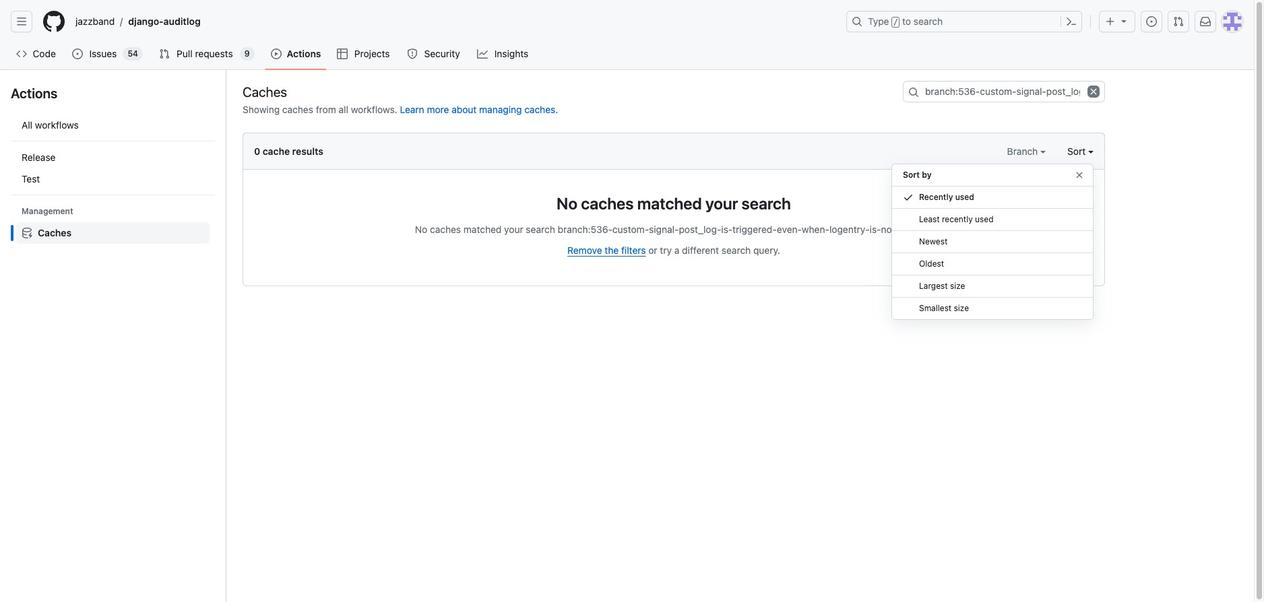 Task type: vqa. For each thing, say whether or not it's contained in the screenshot.
size
yes



Task type: describe. For each thing, give the bounding box(es) containing it.
matched for no caches matched your search
[[637, 194, 702, 213]]

largest
[[919, 281, 948, 291]]

0 cache results
[[254, 146, 323, 157]]

sort by
[[903, 170, 932, 180]]

oldest link
[[892, 253, 1093, 276]]

type
[[868, 15, 889, 27]]

your for no caches matched your search
[[705, 194, 738, 213]]

0 horizontal spatial used
[[955, 192, 974, 202]]

to
[[902, 15, 911, 27]]

sort by menu
[[891, 158, 1094, 331]]

table image
[[337, 49, 348, 59]]

django-
[[128, 15, 164, 27]]

showing caches from all workflows. learn more about managing caches.
[[243, 104, 558, 115]]

remove the filters or try a different search query.
[[567, 245, 780, 256]]

plus image
[[1105, 16, 1116, 27]]

workflows.
[[351, 104, 397, 115]]

query.
[[753, 245, 780, 256]]

not-
[[881, 224, 900, 235]]

branch button
[[1007, 144, 1046, 158]]

least
[[919, 214, 940, 224]]

least recently used
[[919, 214, 994, 224]]

search right to on the top of page
[[914, 15, 943, 27]]

all
[[339, 104, 348, 115]]

when-
[[802, 224, 829, 235]]

command palette image
[[1066, 16, 1077, 27]]

management
[[22, 206, 73, 216]]

learn more about managing caches. link
[[400, 104, 558, 115]]

1 is- from the left
[[721, 224, 733, 235]]

security link
[[402, 44, 466, 64]]

security
[[424, 48, 460, 59]]

recently
[[919, 192, 953, 202]]

jazzband / django-auditlog
[[75, 15, 201, 27]]

0
[[254, 146, 260, 157]]

results
[[292, 146, 323, 157]]

a
[[674, 245, 679, 256]]

projects link
[[332, 44, 396, 64]]

play image
[[271, 49, 281, 59]]

caches for showing caches from all workflows. learn more about managing caches.
[[282, 104, 313, 115]]

different
[[682, 245, 719, 256]]

git pull request image
[[159, 49, 170, 59]]

0 vertical spatial actions
[[287, 48, 321, 59]]

remove the filters link
[[567, 245, 646, 256]]

search image
[[908, 87, 919, 98]]

caches.
[[524, 104, 558, 115]]

learn
[[400, 104, 424, 115]]

search up triggered-
[[741, 194, 791, 213]]

caches inside management element
[[38, 227, 71, 239]]

search left branch:536-
[[526, 224, 555, 235]]

pull requests
[[177, 48, 233, 59]]

/ for jazzband
[[120, 16, 123, 27]]

pull
[[177, 48, 193, 59]]

all
[[22, 119, 32, 131]]

search down triggered-
[[722, 245, 751, 256]]

or
[[648, 245, 657, 256]]

issue opened image for git pull request icon
[[72, 49, 83, 59]]

actions link
[[265, 44, 326, 64]]

9
[[244, 49, 250, 59]]

created
[[899, 224, 933, 235]]

workflows
[[35, 119, 79, 131]]

filters
[[621, 245, 646, 256]]

smallest size
[[919, 303, 969, 313]]

no caches matched your search
[[557, 194, 791, 213]]

by
[[922, 170, 932, 180]]

your for no caches matched your search branch:536-custom-signal-post_log-is-triggered-even-when-logentry-is-not-created
[[504, 224, 523, 235]]

54
[[128, 49, 138, 59]]

test link
[[16, 168, 210, 190]]

list containing all workflows
[[11, 109, 215, 249]]

largest size link
[[892, 276, 1093, 298]]

caches for no caches matched your search branch:536-custom-signal-post_log-is-triggered-even-when-logentry-is-not-created
[[430, 224, 461, 235]]

post_log-
[[679, 224, 721, 235]]

release link
[[16, 147, 210, 168]]

sort for sort by
[[903, 170, 920, 180]]



Task type: locate. For each thing, give the bounding box(es) containing it.
sort for sort
[[1067, 146, 1088, 157]]

least recently used link
[[892, 209, 1093, 231]]

homepage image
[[43, 11, 65, 32]]

0 horizontal spatial /
[[120, 16, 123, 27]]

code image
[[16, 49, 27, 59]]

largest size
[[919, 281, 965, 291]]

sort left the by
[[903, 170, 920, 180]]

/ inside the jazzband / django-auditlog
[[120, 16, 123, 27]]

issue opened image left 'issues'
[[72, 49, 83, 59]]

/
[[120, 16, 123, 27], [893, 18, 898, 27]]

2 horizontal spatial caches
[[581, 194, 634, 213]]

matched for no caches matched your search branch:536-custom-signal-post_log-is-triggered-even-when-logentry-is-not-created
[[464, 224, 502, 235]]

0 vertical spatial caches
[[243, 84, 287, 99]]

projects
[[354, 48, 390, 59]]

caches up showing
[[243, 84, 287, 99]]

0 vertical spatial issue opened image
[[1146, 16, 1157, 27]]

1 horizontal spatial your
[[705, 194, 738, 213]]

sort inside menu
[[903, 170, 920, 180]]

the
[[605, 245, 619, 256]]

sort inside popup button
[[1067, 146, 1088, 157]]

caches for no caches matched your search
[[581, 194, 634, 213]]

0 horizontal spatial caches
[[38, 227, 71, 239]]

size right largest
[[950, 281, 965, 291]]

no caches matched your search branch:536-custom-signal-post_log-is-triggered-even-when-logentry-is-not-created
[[415, 224, 933, 235]]

0 horizontal spatial your
[[504, 224, 523, 235]]

1 horizontal spatial /
[[893, 18, 898, 27]]

triggered-
[[732, 224, 777, 235]]

insights link
[[472, 44, 535, 64]]

clear filters image
[[1088, 86, 1100, 98]]

1 horizontal spatial caches
[[243, 84, 287, 99]]

0 vertical spatial list
[[70, 11, 838, 32]]

try
[[660, 245, 672, 256]]

used down recently used link on the right of the page
[[975, 214, 994, 224]]

1 vertical spatial caches
[[581, 194, 634, 213]]

smallest
[[919, 303, 952, 313]]

used
[[955, 192, 974, 202], [975, 214, 994, 224]]

None search field
[[903, 81, 1105, 102]]

smallest size link
[[892, 298, 1093, 320]]

0 vertical spatial sort
[[1067, 146, 1088, 157]]

type / to search
[[868, 15, 943, 27]]

0 vertical spatial caches
[[282, 104, 313, 115]]

issue opened image
[[1146, 16, 1157, 27], [72, 49, 83, 59]]

all workflows
[[22, 119, 79, 131]]

1 vertical spatial used
[[975, 214, 994, 224]]

custom-
[[612, 224, 649, 235]]

test
[[22, 173, 40, 185]]

search
[[914, 15, 943, 27], [741, 194, 791, 213], [526, 224, 555, 235], [722, 245, 751, 256]]

shield image
[[407, 49, 418, 59]]

sort button
[[1067, 144, 1094, 158]]

logentry-
[[829, 224, 870, 235]]

1 horizontal spatial is-
[[870, 224, 881, 235]]

filter workflows element
[[16, 147, 210, 190]]

management element
[[16, 222, 210, 244]]

insights
[[494, 48, 529, 59]]

actions up all
[[11, 86, 57, 101]]

about
[[452, 104, 477, 115]]

/ for type
[[893, 18, 898, 27]]

1 horizontal spatial caches
[[430, 224, 461, 235]]

0 horizontal spatial is-
[[721, 224, 733, 235]]

0 horizontal spatial sort
[[903, 170, 920, 180]]

list containing jazzband
[[70, 11, 838, 32]]

caches down the "management"
[[38, 227, 71, 239]]

issues
[[89, 48, 117, 59]]

no for no caches matched your search branch:536-custom-signal-post_log-is-triggered-even-when-logentry-is-not-created
[[415, 224, 427, 235]]

requests
[[195, 48, 233, 59]]

code link
[[11, 44, 62, 64]]

2 vertical spatial caches
[[430, 224, 461, 235]]

sort
[[1067, 146, 1088, 157], [903, 170, 920, 180]]

is-
[[721, 224, 733, 235], [870, 224, 881, 235]]

list
[[70, 11, 838, 32], [11, 109, 215, 249]]

issue opened image left git pull request image
[[1146, 16, 1157, 27]]

1 horizontal spatial used
[[975, 214, 994, 224]]

1 horizontal spatial matched
[[637, 194, 702, 213]]

all workflows link
[[16, 115, 210, 136]]

more
[[427, 104, 449, 115]]

0 vertical spatial size
[[950, 281, 965, 291]]

/ left django-
[[120, 16, 123, 27]]

size for largest size
[[950, 281, 965, 291]]

0 vertical spatial used
[[955, 192, 974, 202]]

caches
[[282, 104, 313, 115], [581, 194, 634, 213], [430, 224, 461, 235]]

1 vertical spatial list
[[11, 109, 215, 249]]

size inside "link"
[[950, 281, 965, 291]]

0 horizontal spatial actions
[[11, 86, 57, 101]]

no
[[557, 194, 578, 213], [415, 224, 427, 235]]

/ inside type / to search
[[893, 18, 898, 27]]

even-
[[777, 224, 802, 235]]

cache
[[263, 146, 290, 157]]

1 horizontal spatial sort
[[1067, 146, 1088, 157]]

close menu image
[[1074, 170, 1085, 181]]

issue opened image for git pull request image
[[1146, 16, 1157, 27]]

remove
[[567, 245, 602, 256]]

0 vertical spatial no
[[557, 194, 578, 213]]

branch
[[1007, 146, 1040, 157]]

showing
[[243, 104, 280, 115]]

check image
[[903, 192, 914, 203]]

1 vertical spatial actions
[[11, 86, 57, 101]]

0 horizontal spatial matched
[[464, 224, 502, 235]]

recently
[[942, 214, 973, 224]]

your
[[705, 194, 738, 213], [504, 224, 523, 235]]

0 vertical spatial your
[[705, 194, 738, 213]]

triangle down image
[[1119, 15, 1129, 26]]

code
[[33, 48, 56, 59]]

/ left to on the top of page
[[893, 18, 898, 27]]

release
[[22, 152, 56, 163]]

caches link
[[16, 222, 210, 244]]

caches
[[243, 84, 287, 99], [38, 227, 71, 239]]

size for smallest size
[[954, 303, 969, 313]]

managing
[[479, 104, 522, 115]]

1 vertical spatial your
[[504, 224, 523, 235]]

actions
[[287, 48, 321, 59], [11, 86, 57, 101]]

no for no caches matched your search
[[557, 194, 578, 213]]

1 vertical spatial no
[[415, 224, 427, 235]]

branch:536-
[[558, 224, 612, 235]]

0 horizontal spatial issue opened image
[[72, 49, 83, 59]]

2 is- from the left
[[870, 224, 881, 235]]

jazzband
[[75, 15, 115, 27]]

0 vertical spatial matched
[[637, 194, 702, 213]]

newest link
[[892, 231, 1093, 253]]

1 horizontal spatial actions
[[287, 48, 321, 59]]

1 vertical spatial caches
[[38, 227, 71, 239]]

django-auditlog link
[[123, 11, 206, 32]]

recently used
[[919, 192, 974, 202]]

actions right play image
[[287, 48, 321, 59]]

matched
[[637, 194, 702, 213], [464, 224, 502, 235]]

1 vertical spatial issue opened image
[[72, 49, 83, 59]]

newest
[[919, 237, 948, 247]]

1 horizontal spatial no
[[557, 194, 578, 213]]

recently used link
[[892, 187, 1093, 209]]

git pull request image
[[1173, 16, 1184, 27]]

1 vertical spatial matched
[[464, 224, 502, 235]]

graph image
[[477, 49, 488, 59]]

notifications image
[[1200, 16, 1211, 27]]

0 horizontal spatial caches
[[282, 104, 313, 115]]

used up recently
[[955, 192, 974, 202]]

size right smallest
[[954, 303, 969, 313]]

0 horizontal spatial no
[[415, 224, 427, 235]]

size
[[950, 281, 965, 291], [954, 303, 969, 313]]

signal-
[[649, 224, 679, 235]]

1 vertical spatial sort
[[903, 170, 920, 180]]

auditlog
[[164, 15, 201, 27]]

sort up close menu icon
[[1067, 146, 1088, 157]]

jazzband link
[[70, 11, 120, 32]]

oldest
[[919, 259, 944, 269]]

1 vertical spatial size
[[954, 303, 969, 313]]

from
[[316, 104, 336, 115]]

1 horizontal spatial issue opened image
[[1146, 16, 1157, 27]]



